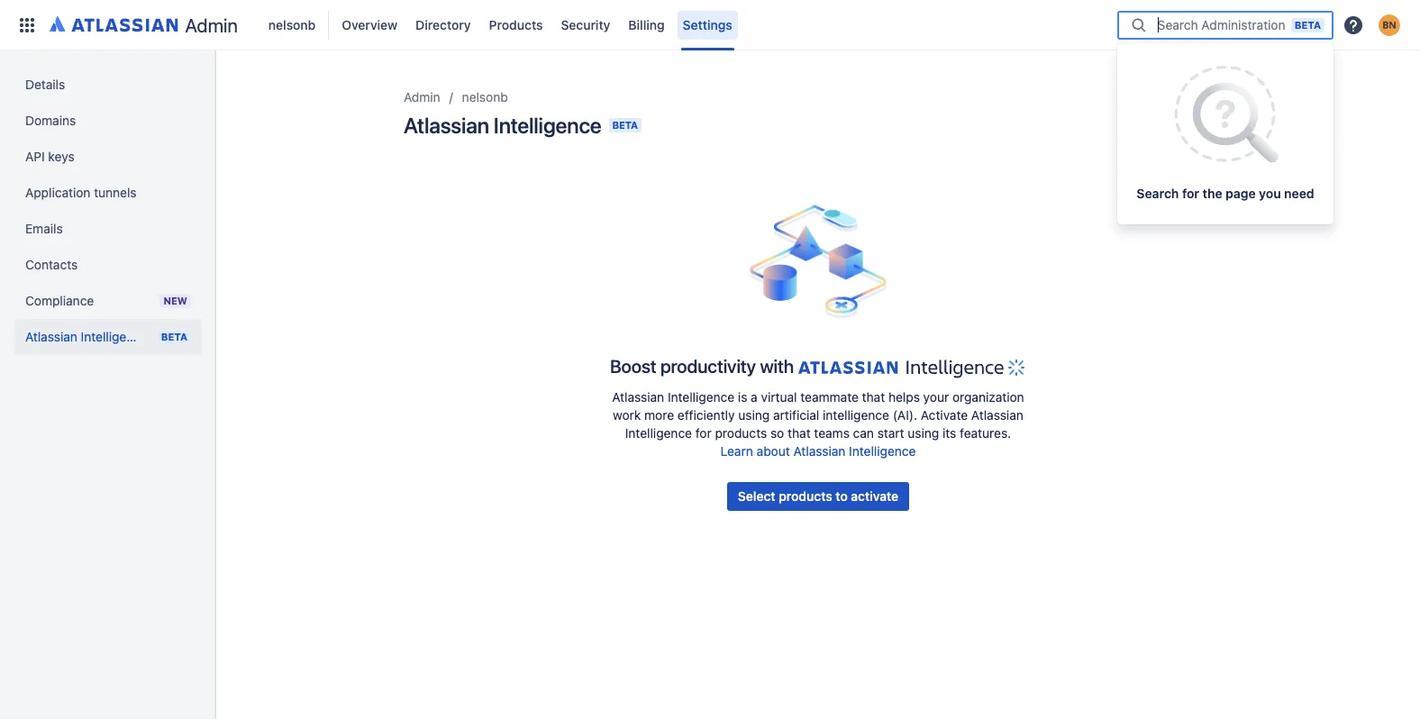 Task type: vqa. For each thing, say whether or not it's contained in the screenshot.
bottom Accounts
no



Task type: locate. For each thing, give the bounding box(es) containing it.
1 vertical spatial using
[[908, 425, 939, 441]]

your
[[924, 389, 949, 405]]

settings
[[683, 17, 733, 32]]

1 vertical spatial nelsonb
[[462, 89, 508, 105]]

atlassian image
[[50, 13, 178, 34], [50, 13, 178, 34]]

using down a
[[738, 407, 770, 423]]

that down artificial
[[788, 425, 811, 441]]

admin link inside global navigation element
[[43, 10, 245, 39]]

admin
[[185, 14, 238, 36], [404, 89, 440, 105]]

with
[[760, 356, 794, 377]]

1 vertical spatial products
[[779, 489, 833, 504]]

products inside atlassian intelligence is a virtual teammate that helps your organization work more efficiently using artificial intelligence (ai). activate atlassian intelligence for products so that teams can start using its features. learn about atlassian intelligence
[[715, 425, 767, 441]]

1 horizontal spatial products
[[779, 489, 833, 504]]

billing link
[[623, 10, 670, 39]]

help icon image
[[1343, 14, 1365, 36]]

0 vertical spatial atlassian intelligence
[[404, 113, 602, 138]]

overview
[[342, 17, 398, 32]]

intelligence
[[494, 113, 602, 138], [81, 329, 148, 344], [668, 389, 735, 405], [625, 425, 692, 441], [849, 443, 916, 459]]

nelsonb link left overview link
[[263, 10, 321, 39]]

nelsonb link
[[263, 10, 321, 39], [462, 87, 508, 108]]

nelsonb left the overview
[[269, 17, 316, 32]]

beta
[[612, 119, 638, 131], [161, 331, 187, 342]]

application tunnels
[[25, 185, 137, 200]]

domains link
[[14, 103, 202, 139]]

0 horizontal spatial atlassian intelligence
[[25, 329, 148, 344]]

atlassian intelligence
[[404, 113, 602, 138], [25, 329, 148, 344]]

for
[[1182, 186, 1200, 201], [696, 425, 712, 441]]

page
[[1226, 186, 1256, 201]]

nelsonb inside global navigation element
[[269, 17, 316, 32]]

more
[[645, 407, 674, 423]]

1 vertical spatial for
[[696, 425, 712, 441]]

toggle navigation image
[[198, 72, 238, 108]]

0 vertical spatial that
[[862, 389, 885, 405]]

artificial
[[773, 407, 820, 423]]

products
[[715, 425, 767, 441], [779, 489, 833, 504]]

0 horizontal spatial nelsonb
[[269, 17, 316, 32]]

0 vertical spatial using
[[738, 407, 770, 423]]

1 vertical spatial that
[[788, 425, 811, 441]]

1 horizontal spatial nelsonb link
[[462, 87, 508, 108]]

that
[[862, 389, 885, 405], [788, 425, 811, 441]]

keys
[[48, 149, 74, 164]]

0 horizontal spatial admin
[[185, 14, 238, 36]]

the
[[1203, 186, 1223, 201]]

select products to activate
[[738, 489, 899, 504]]

products left to
[[779, 489, 833, 504]]

nelsonb down products link
[[462, 89, 508, 105]]

contacts link
[[14, 247, 202, 283]]

0 vertical spatial beta
[[612, 119, 638, 131]]

1 horizontal spatial nelsonb
[[462, 89, 508, 105]]

(ai).
[[893, 407, 918, 423]]

account image
[[1379, 14, 1401, 36]]

for left the
[[1182, 186, 1200, 201]]

admin link up details link
[[43, 10, 245, 39]]

admin link down directory link
[[404, 87, 440, 108]]

for inside atlassian intelligence is a virtual teammate that helps your organization work more efficiently using artificial intelligence (ai). activate atlassian intelligence for products so that teams can start using its features. learn about atlassian intelligence
[[696, 425, 712, 441]]

products
[[489, 17, 543, 32]]

1 horizontal spatial admin
[[404, 89, 440, 105]]

learn
[[721, 443, 753, 459]]

new
[[164, 295, 187, 306]]

0 vertical spatial nelsonb
[[269, 17, 316, 32]]

0 horizontal spatial for
[[696, 425, 712, 441]]

atlassian
[[404, 113, 489, 138], [25, 329, 77, 344], [612, 389, 664, 405], [972, 407, 1024, 423], [794, 443, 846, 459]]

start
[[878, 425, 905, 441]]

billing
[[629, 17, 665, 32]]

atlassian intelligence is a virtual teammate that helps your organization work more efficiently using artificial intelligence (ai). activate atlassian intelligence for products so that teams can start using its features. learn about atlassian intelligence
[[612, 389, 1025, 459]]

admin link
[[43, 10, 245, 39], [404, 87, 440, 108]]

teams
[[814, 425, 850, 441]]

admin up toggle navigation icon
[[185, 14, 238, 36]]

application tunnels link
[[14, 175, 202, 211]]

so
[[771, 425, 784, 441]]

using down (ai).
[[908, 425, 939, 441]]

0 horizontal spatial admin link
[[43, 10, 245, 39]]

nelsonb for the bottom nelsonb link
[[462, 89, 508, 105]]

nelsonb
[[269, 17, 316, 32], [462, 89, 508, 105]]

1 vertical spatial admin link
[[404, 87, 440, 108]]

learn about atlassian intelligence link
[[721, 443, 916, 459]]

details
[[25, 77, 65, 92]]

1 horizontal spatial for
[[1182, 186, 1200, 201]]

0 horizontal spatial nelsonb link
[[263, 10, 321, 39]]

using
[[738, 407, 770, 423], [908, 425, 939, 441]]

need
[[1285, 186, 1315, 201]]

1 horizontal spatial admin link
[[404, 87, 440, 108]]

you
[[1259, 186, 1281, 201]]

for down efficiently
[[696, 425, 712, 441]]

is
[[738, 389, 748, 405]]

1 horizontal spatial using
[[908, 425, 939, 441]]

0 horizontal spatial using
[[738, 407, 770, 423]]

admin inside global navigation element
[[185, 14, 238, 36]]

organization
[[953, 389, 1025, 405]]

0 vertical spatial admin link
[[43, 10, 245, 39]]

domains
[[25, 113, 76, 128]]

admin banner
[[0, 0, 1420, 224]]

1 horizontal spatial atlassian intelligence
[[404, 113, 602, 138]]

activate
[[921, 407, 968, 423]]

details link
[[14, 67, 202, 103]]

that up intelligence
[[862, 389, 885, 405]]

admin down directory link
[[404, 89, 440, 105]]

1 vertical spatial beta
[[161, 331, 187, 342]]

work
[[613, 407, 641, 423]]

products up learn
[[715, 425, 767, 441]]

0 horizontal spatial products
[[715, 425, 767, 441]]

0 vertical spatial products
[[715, 425, 767, 441]]

0 vertical spatial admin
[[185, 14, 238, 36]]

0 vertical spatial for
[[1182, 186, 1200, 201]]

beta
[[1295, 18, 1321, 30]]

1 horizontal spatial beta
[[612, 119, 638, 131]]

Search Administration field
[[1152, 9, 1291, 41]]

emails
[[25, 221, 63, 236]]

nelsonb link down products link
[[462, 87, 508, 108]]

nelsonb for the top nelsonb link
[[269, 17, 316, 32]]



Task type: describe. For each thing, give the bounding box(es) containing it.
0 vertical spatial nelsonb link
[[263, 10, 321, 39]]

compliance
[[25, 293, 94, 308]]

a
[[751, 389, 758, 405]]

intelligence
[[823, 407, 890, 423]]

helps
[[889, 389, 920, 405]]

select
[[738, 489, 776, 504]]

boost
[[610, 356, 657, 377]]

api
[[25, 149, 45, 164]]

security
[[561, 17, 611, 32]]

productivity
[[661, 356, 756, 377]]

application
[[25, 185, 91, 200]]

emails link
[[14, 211, 202, 247]]

contacts
[[25, 257, 78, 272]]

overview link
[[336, 10, 403, 39]]

virtual
[[761, 389, 797, 405]]

1 vertical spatial nelsonb link
[[462, 87, 508, 108]]

activate
[[851, 489, 899, 504]]

0 horizontal spatial that
[[788, 425, 811, 441]]

products link
[[484, 10, 548, 39]]

settings link
[[678, 10, 738, 39]]

for inside 'admin' banner
[[1182, 186, 1200, 201]]

search
[[1137, 186, 1179, 201]]

features.
[[960, 425, 1011, 441]]

efficiently
[[678, 407, 735, 423]]

tunnels
[[94, 185, 137, 200]]

its
[[943, 425, 957, 441]]

to
[[836, 489, 848, 504]]

global navigation element
[[11, 0, 1118, 50]]

teammate
[[801, 389, 859, 405]]

search for the page you need
[[1137, 186, 1315, 201]]

appswitcher icon image
[[16, 14, 38, 36]]

directory
[[416, 17, 471, 32]]

products inside button
[[779, 489, 833, 504]]

api keys link
[[14, 139, 202, 175]]

0 horizontal spatial beta
[[161, 331, 187, 342]]

1 horizontal spatial that
[[862, 389, 885, 405]]

1 vertical spatial admin
[[404, 89, 440, 105]]

select products to activate button
[[727, 482, 909, 511]]

boost productivity with
[[610, 356, 794, 377]]

about
[[757, 443, 790, 459]]

can
[[853, 425, 874, 441]]

directory link
[[410, 10, 476, 39]]

security link
[[556, 10, 616, 39]]

api keys
[[25, 149, 74, 164]]

1 vertical spatial atlassian intelligence
[[25, 329, 148, 344]]

search icon image
[[1128, 16, 1150, 34]]



